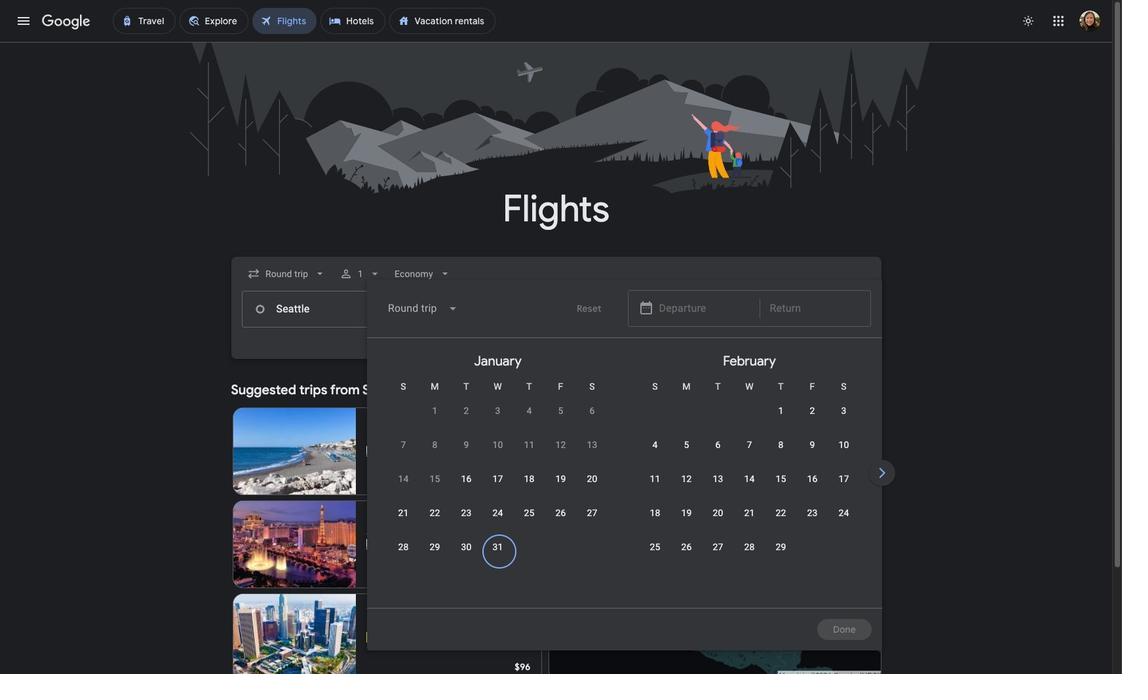 Task type: locate. For each thing, give the bounding box(es) containing it.
1 horizontal spatial 26
[[681, 542, 692, 553]]

0 horizontal spatial f
[[558, 382, 563, 392]]

1 horizontal spatial 15 button
[[765, 473, 797, 504]]

w
[[494, 382, 502, 392], [745, 382, 754, 392]]

1 9 button from the left
[[451, 439, 482, 470]]

21 inside january row group
[[398, 508, 409, 519]]

0 horizontal spatial 13 button
[[577, 439, 608, 470]]

1 1 button from the left
[[419, 404, 451, 436]]

tue, feb 27 element
[[713, 541, 723, 554]]

23
[[461, 508, 472, 519], [807, 508, 818, 519]]

0 horizontal spatial 11 button
[[514, 439, 545, 470]]

18 button up sun, feb 25 element
[[639, 507, 671, 538]]

1 horizontal spatial 26 button
[[671, 541, 702, 572]]

0 vertical spatial 6
[[590, 406, 595, 416]]

feb inside los angeles feb 26 – mar 5
[[367, 619, 382, 630]]

11 button up sun, feb 18 element
[[639, 473, 671, 504]]

14 hr 21 min
[[416, 446, 469, 457]]

25 button left mon, feb 26 element
[[639, 541, 671, 572]]

january
[[474, 353, 522, 370]]

t
[[464, 382, 469, 392], [527, 382, 532, 392], [715, 382, 721, 392], [778, 382, 784, 392]]

29 inside february row group
[[776, 542, 786, 553]]

1 stop
[[382, 446, 409, 457]]

2 8 button from the left
[[765, 439, 797, 470]]

0 horizontal spatial 8 button
[[419, 439, 451, 470]]

29 button left tue, jan 30 'element'
[[419, 541, 451, 572]]

22 inside january row group
[[430, 508, 440, 519]]

0 horizontal spatial 28 button
[[388, 541, 419, 572]]

15 down 14 hr 21 min
[[430, 474, 440, 484]]

1 m from the left
[[431, 382, 439, 392]]

3 button inside february row group
[[828, 404, 860, 436]]

2 inside suggested trips from seattle region
[[426, 540, 431, 550]]

24 button
[[482, 507, 514, 538], [828, 507, 860, 538]]

t up tue, feb 6 element
[[715, 382, 721, 392]]

1 horizontal spatial 2
[[464, 406, 469, 416]]

2 for january
[[464, 406, 469, 416]]

18
[[524, 474, 535, 484], [650, 508, 661, 519]]

19 button up mon, feb 26 element
[[671, 507, 702, 538]]

s up orlando
[[401, 382, 406, 392]]

2 24 from the left
[[839, 508, 849, 519]]

0 vertical spatial 27
[[587, 508, 598, 519]]

mon, feb 5 element
[[684, 439, 689, 452]]

10 button
[[482, 439, 514, 470], [828, 439, 860, 470]]

m up mon, feb 5 element
[[683, 382, 691, 392]]

m inside january row group
[[431, 382, 439, 392]]

23 right "mon, jan 22" element
[[461, 508, 472, 519]]

0 horizontal spatial 14
[[398, 474, 409, 484]]

9 for fri, feb 9 element
[[810, 440, 815, 450]]

1 vertical spatial min
[[457, 540, 473, 550]]

22 right sun, jan 21 element on the left of the page
[[430, 508, 440, 519]]

thu, feb 1 element
[[778, 404, 784, 418]]

24 right fri, feb 23 element
[[839, 508, 849, 519]]

25 button
[[514, 507, 545, 538], [639, 541, 671, 572]]

24 button inside january row group
[[482, 507, 514, 538]]

28 button down 20 – 26
[[388, 541, 419, 572]]

20 button up sat, jan 27 element
[[577, 473, 608, 504]]

17 left $198
[[493, 474, 503, 484]]

0 horizontal spatial 13
[[587, 440, 598, 450]]

grid inside flight search box
[[372, 344, 1122, 616]]

1 horizontal spatial 11 button
[[639, 473, 671, 504]]

22 button up "thu, feb 29" element
[[765, 507, 797, 538]]

4 inside row
[[653, 440, 658, 450]]

24 inside january row group
[[493, 508, 503, 519]]

3 button for january
[[482, 404, 514, 436]]

2 button inside january row group
[[451, 404, 482, 436]]

24 for sat, feb 24 element
[[839, 508, 849, 519]]

14 left mon, jan 8 element
[[416, 446, 427, 457]]

2 24 button from the left
[[828, 507, 860, 538]]

4 t from the left
[[778, 382, 784, 392]]

31 button
[[482, 541, 514, 572]]

22 button
[[419, 507, 451, 538], [765, 507, 797, 538]]

6
[[590, 406, 595, 416], [716, 440, 721, 450]]

0 vertical spatial 12
[[556, 440, 566, 450]]

1 23 button from the left
[[451, 507, 482, 538]]

1 vertical spatial 26 button
[[671, 541, 702, 572]]

1 horizontal spatial 23 button
[[797, 507, 828, 538]]

0 horizontal spatial 3 button
[[482, 404, 514, 436]]

1 horizontal spatial 23
[[807, 508, 818, 519]]

13 for tue, feb 13 element
[[713, 474, 723, 484]]

21
[[440, 446, 451, 457], [398, 508, 409, 519], [744, 508, 755, 519]]

2 16 from the left
[[807, 474, 818, 484]]

17 for sat, feb 17 element
[[839, 474, 849, 484]]

t up thu, jan 4 element
[[527, 382, 532, 392]]

9 left wed, jan 10 element
[[464, 440, 469, 450]]

14 button inside february row group
[[734, 473, 765, 504]]

1 vertical spatial 27 button
[[702, 541, 734, 572]]

0 horizontal spatial 2
[[426, 540, 431, 550]]

12 button
[[545, 439, 577, 470], [671, 473, 702, 504]]

3 button
[[482, 404, 514, 436], [828, 404, 860, 436]]

1 for mon, jan 1 element
[[432, 406, 438, 416]]

24 inside february row group
[[839, 508, 849, 519]]

9 button
[[451, 439, 482, 470], [797, 439, 828, 470]]

1 horizontal spatial 22 button
[[765, 507, 797, 538]]

12
[[556, 440, 566, 450], [681, 474, 692, 484]]

1 15 button from the left
[[419, 473, 451, 504]]

17 button up wed, jan 24 element
[[482, 473, 514, 504]]

12 inside february row group
[[681, 474, 692, 484]]

tue, jan 9 element
[[464, 439, 469, 452]]

3
[[495, 406, 501, 416], [841, 406, 847, 416]]

6 inside row
[[716, 440, 721, 450]]

11 for thu, jan 11 'element' on the left of page
[[524, 440, 535, 450]]

2 28 from the left
[[744, 542, 755, 553]]

1 horizontal spatial 6
[[716, 440, 721, 450]]

29 for the mon, jan 29 element
[[430, 542, 440, 553]]

0 horizontal spatial m
[[431, 382, 439, 392]]

1 t from the left
[[464, 382, 469, 392]]

2 8 from the left
[[778, 440, 784, 450]]

1 horizontal spatial 4
[[653, 440, 658, 450]]

sat, jan 6 element
[[590, 404, 595, 418]]

f inside row group
[[810, 382, 815, 392]]

0 horizontal spatial 23 button
[[451, 507, 482, 538]]

1 vertical spatial 20 button
[[702, 507, 734, 538]]

5 right 26 – mar
[[424, 619, 429, 630]]

tue, jan 16 element
[[461, 473, 472, 486]]

1 8 from the left
[[432, 440, 438, 450]]

14 inside february row group
[[744, 474, 755, 484]]

destinations
[[812, 385, 866, 397]]

2 feb from the top
[[367, 619, 382, 630]]

4 button
[[514, 404, 545, 436], [639, 439, 671, 470]]

26 inside january row group
[[556, 508, 566, 519]]

27 for tue, feb 27 element
[[713, 542, 723, 553]]

27 button inside february row group
[[702, 541, 734, 572]]

2 3 from the left
[[841, 406, 847, 416]]

m for february
[[683, 382, 691, 392]]

1 horizontal spatial 18
[[650, 508, 661, 519]]

27 right 'fri, jan 26' element
[[587, 508, 598, 519]]

20
[[587, 474, 598, 484], [713, 508, 723, 519]]

1 horizontal spatial 1 button
[[765, 404, 797, 436]]

Return text field
[[770, 291, 860, 326], [769, 292, 860, 327]]

f inside january row group
[[558, 382, 563, 392]]

18 left fri, jan 19 element
[[524, 474, 535, 484]]

1 w from the left
[[494, 382, 502, 392]]

1 horizontal spatial 28
[[744, 542, 755, 553]]

7 inside february row group
[[747, 440, 752, 450]]

1 for thu, feb 1 element on the right
[[778, 406, 784, 416]]

0 vertical spatial 19
[[556, 474, 566, 484]]

8 button
[[419, 439, 451, 470], [765, 439, 797, 470]]

96 US dollars text field
[[515, 661, 531, 673]]

9 for 'tue, jan 9' element at the left of page
[[464, 440, 469, 450]]

22
[[430, 508, 440, 519], [776, 508, 786, 519]]

w for january
[[494, 382, 502, 392]]

10 right fri, feb 9 element
[[839, 440, 849, 450]]

17
[[493, 474, 503, 484], [839, 474, 849, 484]]

None text field
[[242, 291, 426, 328]]

21 up 20 – 26
[[398, 508, 409, 519]]

2 horizontal spatial 14
[[744, 474, 755, 484]]

14 inside suggested trips from seattle region
[[416, 446, 427, 457]]

16 button up tue, jan 23 element
[[451, 473, 482, 504]]

21 left thu, feb 22 element
[[744, 508, 755, 519]]

1 15 from the left
[[430, 474, 440, 484]]

3 inside february row group
[[841, 406, 847, 416]]

2 1 button from the left
[[765, 404, 797, 436]]

26 button right 'thu, jan 25' element
[[545, 507, 577, 538]]

0 horizontal spatial 7 button
[[388, 439, 419, 470]]

3 button inside january row group
[[482, 404, 514, 436]]

1 inside suggested trips from seattle region
[[382, 446, 388, 457]]

10
[[493, 440, 503, 450], [839, 440, 849, 450]]

1 vertical spatial 18 button
[[639, 507, 671, 538]]

0 horizontal spatial 22
[[430, 508, 440, 519]]

1 vertical spatial 12 button
[[671, 473, 702, 504]]

14 button up sun, jan 21 element on the left of the page
[[388, 473, 419, 504]]

22 right wed, feb 21 element
[[776, 508, 786, 519]]

m
[[431, 382, 439, 392], [683, 382, 691, 392]]

None field
[[242, 262, 332, 286], [389, 262, 457, 286], [377, 293, 468, 324], [242, 262, 332, 286], [389, 262, 457, 286], [377, 293, 468, 324]]

17 inside january row group
[[493, 474, 503, 484]]

0 horizontal spatial 17
[[493, 474, 503, 484]]

1 horizontal spatial 14 button
[[734, 473, 765, 504]]

0 horizontal spatial 20 button
[[577, 473, 608, 504]]

2 10 from the left
[[839, 440, 849, 450]]

4 inside january row group
[[527, 406, 532, 416]]

grid containing january
[[372, 344, 1122, 616]]

s
[[401, 382, 406, 392], [589, 382, 595, 392], [652, 382, 658, 392], [841, 382, 847, 392]]

next image
[[866, 458, 898, 489]]

fri, feb 9 element
[[810, 439, 815, 452]]

8 inside january row group
[[432, 440, 438, 450]]

1 9 from the left
[[464, 440, 469, 450]]

0 vertical spatial 26
[[556, 508, 566, 519]]

198 US dollars text field
[[511, 475, 531, 487]]

27 button right 'fri, jan 26' element
[[577, 507, 608, 538]]

19 inside january row group
[[556, 474, 566, 484]]

29 right wed, feb 28 element
[[776, 542, 786, 553]]

february row group
[[624, 344, 875, 603]]

wed, jan 10 element
[[493, 439, 503, 452]]

sat, feb 24 element
[[839, 507, 849, 520]]

0 horizontal spatial 19
[[556, 474, 566, 484]]

26 for mon, feb 26 element
[[681, 542, 692, 553]]

20 inside february row group
[[713, 508, 723, 519]]

1 feb from the top
[[367, 433, 382, 444]]

27 left wed, feb 28 element
[[713, 542, 723, 553]]

2 14 button from the left
[[734, 473, 765, 504]]

1 horizontal spatial 9 button
[[797, 439, 828, 470]]

8
[[432, 440, 438, 450], [778, 440, 784, 450]]

2 right mon, jan 1 element
[[464, 406, 469, 416]]

1
[[358, 269, 363, 279], [432, 406, 438, 416], [778, 406, 784, 416], [382, 446, 388, 457]]

16 right mon, jan 15 element
[[461, 474, 472, 484]]

1 button
[[419, 404, 451, 436], [765, 404, 797, 436]]

18 inside january row group
[[524, 474, 535, 484]]

5 for mon, feb 5 element
[[684, 440, 689, 450]]

28
[[398, 542, 409, 553], [744, 542, 755, 553]]

2 button for january
[[451, 404, 482, 436]]

17 inside february row group
[[839, 474, 849, 484]]

1 horizontal spatial 16 button
[[797, 473, 828, 504]]

0 horizontal spatial 7
[[401, 440, 406, 450]]

1 vertical spatial hr
[[434, 540, 442, 550]]

3 right tue, jan 2 element
[[495, 406, 501, 416]]

stop
[[390, 446, 409, 457]]

1 23 from the left
[[461, 508, 472, 519]]

10 button up sat, feb 17 element
[[828, 439, 860, 470]]

thu, feb 15 element
[[776, 473, 786, 486]]

2 2 button from the left
[[797, 404, 828, 436]]

11 left mon, feb 12 element
[[650, 474, 661, 484]]

30 button
[[451, 541, 482, 572]]

4 left mon, feb 5 element
[[653, 440, 658, 450]]

1 button for january
[[419, 404, 451, 436]]

1 button for february
[[765, 404, 797, 436]]

1 vertical spatial 12
[[681, 474, 692, 484]]

explore
[[777, 385, 810, 397]]

change appearance image
[[1013, 5, 1044, 37]]

5 for fri, jan 5 element
[[558, 406, 563, 416]]

5
[[558, 406, 563, 416], [684, 440, 689, 450], [424, 619, 429, 630]]

15
[[430, 474, 440, 484], [776, 474, 786, 484]]

1 horizontal spatial w
[[745, 382, 754, 392]]

2 left 43
[[426, 540, 431, 550]]

1 10 from the left
[[493, 440, 503, 450]]

2 22 button from the left
[[765, 507, 797, 538]]

row containing 14
[[388, 467, 608, 504]]

0 horizontal spatial 10 button
[[482, 439, 514, 470]]

29
[[430, 542, 440, 553], [776, 542, 786, 553]]

1 horizontal spatial 4 button
[[639, 439, 671, 470]]

2 button up fri, feb 9 element
[[797, 404, 828, 436]]

f
[[558, 382, 563, 392], [810, 382, 815, 392]]

1 for 1 stop
[[382, 446, 388, 457]]

28 inside january row group
[[398, 542, 409, 553]]

27 inside february row group
[[713, 542, 723, 553]]

11 right wed, jan 10 element
[[524, 440, 535, 450]]

1 inside february row group
[[778, 406, 784, 416]]

min for 14 hr 21 min
[[453, 446, 469, 457]]

2 29 from the left
[[776, 542, 786, 553]]

fri, jan 5 element
[[558, 404, 563, 418]]

0 horizontal spatial 26 button
[[545, 507, 577, 538]]

from
[[330, 382, 360, 399]]

hr left 43
[[434, 540, 442, 550]]

0 horizontal spatial 10
[[493, 440, 503, 450]]

f for january
[[558, 382, 563, 392]]

17 button
[[482, 473, 514, 504], [828, 473, 860, 504]]

7 button
[[388, 439, 419, 470], [734, 439, 765, 470]]

8 for thu, feb 8 element
[[778, 440, 784, 450]]

min right mon, jan 8 element
[[453, 446, 469, 457]]

29 inside january row group
[[430, 542, 440, 553]]

2 7 button from the left
[[734, 439, 765, 470]]

2 9 from the left
[[810, 440, 815, 450]]

27 button left wed, feb 28 element
[[702, 541, 734, 572]]

19 for fri, jan 19 element
[[556, 474, 566, 484]]

1 29 from the left
[[430, 542, 440, 553]]

27 inside january row group
[[587, 508, 598, 519]]

0 vertical spatial 20 button
[[577, 473, 608, 504]]

2 f from the left
[[810, 382, 815, 392]]

1 f from the left
[[558, 382, 563, 392]]

0 vertical spatial feb
[[367, 433, 382, 444]]

5 right thu, jan 4 element
[[558, 406, 563, 416]]

2 23 from the left
[[807, 508, 818, 519]]

9 inside january row group
[[464, 440, 469, 450]]

1 inside january row group
[[432, 406, 438, 416]]

6 button up sat, jan 13 element
[[577, 404, 608, 436]]

20 inside january row group
[[587, 474, 598, 484]]

16 inside january row group
[[461, 474, 472, 484]]

25 inside january row group
[[524, 508, 535, 519]]

15 button
[[419, 473, 451, 504], [765, 473, 797, 504]]

min
[[453, 446, 469, 457], [457, 540, 473, 550]]

0 horizontal spatial 16
[[461, 474, 472, 484]]

1 7 from the left
[[401, 440, 406, 450]]

grid
[[372, 344, 1122, 616]]

2 15 from the left
[[776, 474, 786, 484]]

0 vertical spatial 20
[[587, 474, 598, 484]]

0 horizontal spatial 4
[[527, 406, 532, 416]]

15 left fri, feb 16 element
[[776, 474, 786, 484]]

16 right 'thu, feb 15' element at the right of the page
[[807, 474, 818, 484]]

1 horizontal spatial 15
[[776, 474, 786, 484]]

13 right fri, jan 12 "element"
[[587, 440, 598, 450]]

0 horizontal spatial 4 button
[[514, 404, 545, 436]]

20 button up tue, feb 27 element
[[702, 507, 734, 538]]

0 horizontal spatial 5 button
[[545, 404, 577, 436]]

2 w from the left
[[745, 382, 754, 392]]

11 button
[[514, 439, 545, 470], [639, 473, 671, 504]]

6 right fri, jan 5 element
[[590, 406, 595, 416]]

1 vertical spatial 25 button
[[639, 541, 671, 572]]

12 right thu, jan 11 'element' on the left of page
[[556, 440, 566, 450]]

hr
[[429, 446, 438, 457], [434, 540, 442, 550]]

trips
[[299, 382, 327, 399]]

17 right fri, feb 16 element
[[839, 474, 849, 484]]

14 inside january row group
[[398, 474, 409, 484]]

2 22 from the left
[[776, 508, 786, 519]]

28 button
[[388, 541, 419, 572], [734, 541, 765, 572]]

24 button up 31
[[482, 507, 514, 538]]

13 for sat, jan 13 element
[[587, 440, 598, 450]]

0 horizontal spatial 17 button
[[482, 473, 514, 504]]

0 horizontal spatial 28
[[398, 542, 409, 553]]

8 for mon, jan 8 element
[[432, 440, 438, 450]]

28 inside february row group
[[744, 542, 755, 553]]

14 button
[[388, 473, 419, 504], [734, 473, 765, 504]]

2 17 button from the left
[[828, 473, 860, 504]]

2 28 button from the left
[[734, 541, 765, 572]]

16 button
[[451, 473, 482, 504], [797, 473, 828, 504]]

feb down orlando
[[367, 433, 382, 444]]

24
[[493, 508, 503, 519], [839, 508, 849, 519]]

26 button
[[545, 507, 577, 538], [671, 541, 702, 572]]

m for january
[[431, 382, 439, 392]]

w for february
[[745, 382, 754, 392]]

0 horizontal spatial 25
[[524, 508, 535, 519]]

mon, jan 15 element
[[430, 473, 440, 486]]

27 button
[[577, 507, 608, 538], [702, 541, 734, 572]]

11 inside february row group
[[650, 474, 661, 484]]

apr
[[367, 526, 381, 537]]

1 2 button from the left
[[451, 404, 482, 436]]

15 button up thu, feb 22 element
[[765, 473, 797, 504]]

w inside february row group
[[745, 382, 754, 392]]

7
[[401, 440, 406, 450], [747, 440, 752, 450]]

20 left wed, feb 21 element
[[713, 508, 723, 519]]

20 button
[[577, 473, 608, 504], [702, 507, 734, 538]]

1 vertical spatial 20
[[713, 508, 723, 519]]

21 inside february row group
[[744, 508, 755, 519]]

10 button up wed, jan 17 element
[[482, 439, 514, 470]]

m inside february row group
[[683, 382, 691, 392]]

13 button
[[577, 439, 608, 470], [702, 473, 734, 504]]

7 for sun, jan 7 element
[[401, 440, 406, 450]]

11
[[524, 440, 535, 450], [650, 474, 661, 484]]

1 horizontal spatial 20
[[713, 508, 723, 519]]

5 inside february row group
[[684, 440, 689, 450]]

25 right wed, jan 24 element
[[524, 508, 535, 519]]

7 inside january row group
[[401, 440, 406, 450]]

thu, feb 8 element
[[778, 439, 784, 452]]

18 inside february row group
[[650, 508, 661, 519]]

1 14 button from the left
[[388, 473, 419, 504]]

16 inside february row group
[[807, 474, 818, 484]]

22 inside february row group
[[776, 508, 786, 519]]

s up sun, feb 4 element
[[652, 382, 658, 392]]

2 m from the left
[[683, 382, 691, 392]]

19 inside february row group
[[681, 508, 692, 519]]

16
[[461, 474, 472, 484], [807, 474, 818, 484]]

12 inside january row group
[[556, 440, 566, 450]]

6 inside january row group
[[590, 406, 595, 416]]

0 horizontal spatial 14 button
[[388, 473, 419, 504]]

23 button right thu, feb 22 element
[[797, 507, 828, 538]]

1 horizontal spatial 5 button
[[671, 439, 702, 470]]

13 left wed, feb 14 element
[[713, 474, 723, 484]]

14
[[416, 446, 427, 457], [398, 474, 409, 484], [744, 474, 755, 484]]

row group
[[875, 344, 1122, 603]]

19 button
[[545, 473, 577, 504], [671, 507, 702, 538]]

25 left mon, feb 26 element
[[650, 542, 661, 553]]

11 button up thu, jan 18 element
[[514, 439, 545, 470]]

3 inside january row group
[[495, 406, 501, 416]]

2 16 button from the left
[[797, 473, 828, 504]]

1 vertical spatial feb
[[367, 619, 382, 630]]

1 horizontal spatial 25
[[650, 542, 661, 553]]

26
[[556, 508, 566, 519], [681, 542, 692, 553]]

18 left mon, feb 19 element
[[650, 508, 661, 519]]

15 for 'thu, feb 15' element at the right of the page
[[776, 474, 786, 484]]

1 horizontal spatial 3
[[841, 406, 847, 416]]

23 for fri, feb 23 element
[[807, 508, 818, 519]]

0 horizontal spatial 1 button
[[419, 404, 451, 436]]

10 inside february row group
[[839, 440, 849, 450]]

22 for "mon, jan 22" element
[[430, 508, 440, 519]]

1 22 button from the left
[[419, 507, 451, 538]]

1 3 button from the left
[[482, 404, 514, 436]]

8 button up 'thu, feb 15' element at the right of the page
[[765, 439, 797, 470]]

6 button
[[577, 404, 608, 436], [702, 439, 734, 470]]

20 for tue, feb 20 element
[[713, 508, 723, 519]]

1 horizontal spatial 12
[[681, 474, 692, 484]]

s up the sat, jan 6 element
[[589, 382, 595, 392]]

19
[[556, 474, 566, 484], [681, 508, 692, 519]]

9 button up tue, jan 16 element
[[451, 439, 482, 470]]

27
[[587, 508, 598, 519], [713, 542, 723, 553]]

29 button
[[419, 541, 451, 572], [765, 541, 797, 572]]

mon, feb 12 element
[[681, 473, 692, 486]]

23 inside february row group
[[807, 508, 818, 519]]

wed, jan 3 element
[[495, 404, 501, 418]]

6 for the sat, jan 6 element
[[590, 406, 595, 416]]

23 inside january row group
[[461, 508, 472, 519]]

tue, jan 2 element
[[464, 404, 469, 418]]

1 horizontal spatial m
[[683, 382, 691, 392]]

sun, feb 11 element
[[650, 473, 661, 486]]

1 vertical spatial 13 button
[[702, 473, 734, 504]]

5 inside january row group
[[558, 406, 563, 416]]

4 for sun, feb 4 element
[[653, 440, 658, 450]]

1 16 from the left
[[461, 474, 472, 484]]

1 horizontal spatial 2 button
[[797, 404, 828, 436]]

feb 8 – 17
[[367, 433, 410, 444]]

11 inside january row group
[[524, 440, 535, 450]]

9 inside february row group
[[810, 440, 815, 450]]

1 horizontal spatial 8
[[778, 440, 784, 450]]

8 right sun, jan 7 element
[[432, 440, 438, 450]]

2 horizontal spatial 5
[[684, 440, 689, 450]]

17 button up sat, feb 24 element
[[828, 473, 860, 504]]

1 28 button from the left
[[388, 541, 419, 572]]

9
[[464, 440, 469, 450], [810, 440, 815, 450]]

1 3 from the left
[[495, 406, 501, 416]]

min right 43
[[457, 540, 473, 550]]

1 24 from the left
[[493, 508, 503, 519]]

21 button up nonstop
[[388, 507, 419, 538]]

1 vertical spatial 11
[[650, 474, 661, 484]]

2 button inside february row group
[[797, 404, 828, 436]]

flights
[[503, 186, 610, 233]]

1 8 button from the left
[[419, 439, 451, 470]]

14 button inside january row group
[[388, 473, 419, 504]]

16 button up fri, feb 23 element
[[797, 473, 828, 504]]

0 vertical spatial 26 button
[[545, 507, 577, 538]]

8 inside february row group
[[778, 440, 784, 450]]

15 button up "mon, jan 22" element
[[419, 473, 451, 504]]

tue, feb 20 element
[[713, 507, 723, 520]]

23 right thu, feb 22 element
[[807, 508, 818, 519]]

2 15 button from the left
[[765, 473, 797, 504]]

10 inside january row group
[[493, 440, 503, 450]]

25 button right wed, jan 24 element
[[514, 507, 545, 538]]

2 21 button from the left
[[734, 507, 765, 538]]

1 17 button from the left
[[482, 473, 514, 504]]

21 button
[[388, 507, 419, 538], [734, 507, 765, 538]]

1 21 button from the left
[[388, 507, 419, 538]]

1 horizontal spatial 17
[[839, 474, 849, 484]]

16 for tue, jan 16 element
[[461, 474, 472, 484]]

3 down destinations
[[841, 406, 847, 416]]

w down "february"
[[745, 382, 754, 392]]

12 for fri, jan 12 "element"
[[556, 440, 566, 450]]

1 vertical spatial 4
[[653, 440, 658, 450]]

29 button right wed, feb 28 element
[[765, 541, 797, 572]]

wed, feb 7 element
[[747, 439, 752, 452]]

0 vertical spatial hr
[[429, 446, 438, 457]]

tue, jan 30 element
[[461, 541, 472, 554]]

los
[[367, 605, 384, 618]]

fri, feb 23 element
[[807, 507, 818, 520]]

2 inside february row group
[[810, 406, 815, 416]]

17 for wed, jan 17 element
[[493, 474, 503, 484]]

13 inside february row group
[[713, 474, 723, 484]]

2 7 from the left
[[747, 440, 752, 450]]

14 right tue, feb 13 element
[[744, 474, 755, 484]]

f up fri, jan 5 element
[[558, 382, 563, 392]]

sat, feb 3 element
[[841, 404, 847, 418]]

1 vertical spatial 18
[[650, 508, 661, 519]]

25
[[524, 508, 535, 519], [650, 542, 661, 553]]

1 horizontal spatial 16
[[807, 474, 818, 484]]

s up sat, feb 3 element
[[841, 382, 847, 392]]

sun, jan 7 element
[[401, 439, 406, 452]]

24 button right fri, feb 23 element
[[828, 507, 860, 538]]

25 inside february row group
[[650, 542, 661, 553]]

21 for 1st 21 button from the left
[[398, 508, 409, 519]]

2 3 button from the left
[[828, 404, 860, 436]]

w inside january row group
[[494, 382, 502, 392]]

hr up mon, jan 15 element
[[429, 446, 438, 457]]

row
[[419, 393, 608, 436], [765, 393, 860, 436], [388, 433, 608, 470], [639, 433, 860, 470], [388, 467, 608, 504], [639, 467, 860, 504], [388, 501, 608, 538], [639, 501, 860, 538], [388, 535, 514, 572], [639, 535, 797, 572]]

0 vertical spatial 25 button
[[514, 507, 545, 538]]

0 horizontal spatial 12 button
[[545, 439, 577, 470]]

feb
[[367, 433, 382, 444], [367, 619, 382, 630]]

2 23 button from the left
[[797, 507, 828, 538]]

22 for thu, feb 22 element
[[776, 508, 786, 519]]

1 horizontal spatial 20 button
[[702, 507, 734, 538]]

5 button
[[545, 404, 577, 436], [671, 439, 702, 470]]

2 inside january row group
[[464, 406, 469, 416]]

2
[[464, 406, 469, 416], [810, 406, 815, 416], [426, 540, 431, 550]]

1 horizontal spatial 10
[[839, 440, 849, 450]]

1 button up mon, jan 8 element
[[419, 404, 451, 436]]

14 for 14 hr 21 min
[[416, 446, 427, 457]]

5 button up fri, jan 12 "element"
[[545, 404, 577, 436]]

2 button up 'tue, jan 9' element at the left of page
[[451, 404, 482, 436]]

feb down the los
[[367, 619, 382, 630]]

26 inside february row group
[[681, 542, 692, 553]]

fri, feb 16 element
[[807, 473, 818, 486]]

0 horizontal spatial 15 button
[[419, 473, 451, 504]]

15 inside february row group
[[776, 474, 786, 484]]

3 button up sat, feb 10 element
[[828, 404, 860, 436]]

1 horizontal spatial 13 button
[[702, 473, 734, 504]]

23 button up 30
[[451, 507, 482, 538]]

13 inside january row group
[[587, 440, 598, 450]]

12 button inside february row group
[[671, 473, 702, 504]]

1 vertical spatial 6
[[716, 440, 721, 450]]

13
[[587, 440, 598, 450], [713, 474, 723, 484]]

4 left fri, jan 5 element
[[527, 406, 532, 416]]

los angeles feb 26 – mar 5
[[367, 605, 429, 630]]

1 horizontal spatial 6 button
[[702, 439, 734, 470]]

24 left 'thu, jan 25' element
[[493, 508, 503, 519]]

18 button
[[514, 473, 545, 504], [639, 507, 671, 538]]

1 vertical spatial 26
[[681, 542, 692, 553]]

1 24 button from the left
[[482, 507, 514, 538]]

1 17 from the left
[[493, 474, 503, 484]]

0 horizontal spatial 26
[[556, 508, 566, 519]]

22 button up the mon, jan 29 element
[[419, 507, 451, 538]]

none text field inside flight search box
[[242, 291, 426, 328]]

9 button up fri, feb 16 element
[[797, 439, 828, 470]]

1 28 from the left
[[398, 542, 409, 553]]

vegas
[[385, 512, 415, 525]]

Departure text field
[[659, 291, 750, 326], [659, 292, 749, 327]]

1 horizontal spatial 17 button
[[828, 473, 860, 504]]

20 right fri, jan 19 element
[[587, 474, 598, 484]]

15 inside january row group
[[430, 474, 440, 484]]

19 right sun, feb 18 element
[[681, 508, 692, 519]]

29 left 43
[[430, 542, 440, 553]]

1 22 from the left
[[430, 508, 440, 519]]

9 left sat, feb 10 element
[[810, 440, 815, 450]]

13 button up sat, jan 20 "element"
[[577, 439, 608, 470]]

0 horizontal spatial 19 button
[[545, 473, 577, 504]]

4
[[527, 406, 532, 416], [653, 440, 658, 450]]

2 17 from the left
[[839, 474, 849, 484]]



Task type: describe. For each thing, give the bounding box(es) containing it.
wed, jan 17 element
[[493, 473, 503, 486]]

1 button
[[334, 258, 387, 290]]

wed, feb 21 element
[[744, 507, 755, 520]]

suggested trips from seattle
[[231, 382, 405, 399]]

25 for 'thu, jan 25' element
[[524, 508, 535, 519]]

2 10 button from the left
[[828, 439, 860, 470]]

0 vertical spatial 13 button
[[577, 439, 608, 470]]

las vegas apr 20 – 26
[[367, 512, 415, 537]]

2 button for february
[[797, 404, 828, 436]]

nonstop
[[382, 540, 418, 550]]

suggested trips from seattle region
[[231, 375, 881, 675]]

row containing 25
[[639, 535, 797, 572]]

hr for 14
[[429, 446, 438, 457]]

sat, jan 27 element
[[587, 507, 598, 520]]

23 for tue, jan 23 element
[[461, 508, 472, 519]]

26 for 'fri, jan 26' element
[[556, 508, 566, 519]]

row containing 18
[[639, 501, 860, 538]]

29 for "thu, feb 29" element
[[776, 542, 786, 553]]

mon, jan 29 element
[[430, 541, 440, 554]]

orlando
[[367, 419, 407, 432]]

fri, jan 26 element
[[556, 507, 566, 520]]

24 for wed, jan 24 element
[[493, 508, 503, 519]]

27 for sat, jan 27 element
[[587, 508, 598, 519]]

21 for first 21 button from right
[[744, 508, 755, 519]]

mon, feb 26 element
[[681, 541, 692, 554]]

1 29 button from the left
[[419, 541, 451, 572]]

sun, jan 14 element
[[398, 473, 409, 486]]

sun, feb 4 element
[[653, 439, 658, 452]]

2 t from the left
[[527, 382, 532, 392]]

3 for february
[[841, 406, 847, 416]]

wed, jan 24 element
[[493, 507, 503, 520]]

explore destinations button
[[762, 380, 881, 401]]

sat, feb 17 element
[[839, 473, 849, 486]]

16 for fri, feb 16 element
[[807, 474, 818, 484]]

thu, jan 4 element
[[527, 404, 532, 418]]

fri, jan 19 element
[[556, 473, 566, 486]]

1 16 button from the left
[[451, 473, 482, 504]]

sat, jan 20 element
[[587, 473, 598, 486]]

18 for sun, feb 18 element
[[650, 508, 661, 519]]

20 – 26
[[384, 526, 415, 537]]

0 vertical spatial 5 button
[[545, 404, 577, 436]]

24 button inside february row group
[[828, 507, 860, 538]]

las
[[367, 512, 383, 525]]

3 t from the left
[[715, 382, 721, 392]]

28 for the sun, jan 28 element
[[398, 542, 409, 553]]

2 s from the left
[[589, 382, 595, 392]]

1 vertical spatial 6 button
[[702, 439, 734, 470]]

2 9 button from the left
[[797, 439, 828, 470]]

sun, feb 25 element
[[650, 541, 661, 554]]

thu, jan 25 element
[[524, 507, 535, 520]]

10 for sat, feb 10 element
[[839, 440, 849, 450]]

11 for sun, feb 11 element
[[650, 474, 661, 484]]

30
[[461, 542, 472, 553]]

hr for 2
[[434, 540, 442, 550]]

14 for sun, jan 14 'element'
[[398, 474, 409, 484]]

6 for tue, feb 6 element
[[716, 440, 721, 450]]

5 inside los angeles feb 26 – mar 5
[[424, 619, 429, 630]]

sun, jan 21 element
[[398, 507, 409, 520]]

min for 2 hr 43 min
[[457, 540, 473, 550]]

february
[[723, 353, 776, 370]]

7 for the wed, feb 7 element
[[747, 440, 752, 450]]

2 hr 43 min
[[426, 540, 473, 550]]

explore destinations
[[777, 385, 866, 397]]

tue, jan 23 element
[[461, 507, 472, 520]]

sun, feb 18 element
[[650, 507, 661, 520]]

f for february
[[810, 382, 815, 392]]

suggested
[[231, 382, 296, 399]]

3 button for february
[[828, 404, 860, 436]]

19 for mon, feb 19 element
[[681, 508, 692, 519]]

1 10 button from the left
[[482, 439, 514, 470]]

mon, jan 1 element
[[432, 404, 438, 418]]

0 vertical spatial 11 button
[[514, 439, 545, 470]]

3 s from the left
[[652, 382, 658, 392]]

row containing 11
[[639, 467, 860, 504]]

mon, feb 19 element
[[681, 507, 692, 520]]

3 for january
[[495, 406, 501, 416]]

25 for sun, feb 25 element
[[650, 542, 661, 553]]

angeles
[[386, 605, 426, 618]]

1 s from the left
[[401, 382, 406, 392]]

1 vertical spatial 11 button
[[639, 473, 671, 504]]

4 s from the left
[[841, 382, 847, 392]]

15 for mon, jan 15 element
[[430, 474, 440, 484]]

8 – 17
[[384, 433, 410, 444]]

12 for mon, feb 12 element
[[681, 474, 692, 484]]

28 for wed, feb 28 element
[[744, 542, 755, 553]]

wed, feb 28 element
[[744, 541, 755, 554]]

thu, feb 22 element
[[776, 507, 786, 520]]

$198
[[511, 475, 531, 487]]

sun, jan 28 element
[[398, 541, 409, 554]]

43
[[444, 540, 455, 550]]

mon, jan 8 element
[[432, 439, 438, 452]]

seattle
[[362, 382, 405, 399]]

wed, jan 31 element
[[493, 541, 503, 554]]

31
[[493, 542, 503, 553]]

0 vertical spatial 4 button
[[514, 404, 545, 436]]

mon, jan 22 element
[[430, 507, 440, 520]]

0 horizontal spatial 27 button
[[577, 507, 608, 538]]

fri, jan 12 element
[[556, 439, 566, 452]]

tue, feb 6 element
[[716, 439, 721, 452]]

row containing 4
[[639, 433, 860, 470]]

thu, jan 11 element
[[524, 439, 535, 452]]

row containing 7
[[388, 433, 608, 470]]

january row group
[[372, 344, 624, 603]]

0 horizontal spatial 18 button
[[514, 473, 545, 504]]

1 horizontal spatial 19 button
[[671, 507, 702, 538]]

20 for sat, jan 20 "element"
[[587, 474, 598, 484]]

4 for thu, jan 4 element
[[527, 406, 532, 416]]

14 for wed, feb 14 element
[[744, 474, 755, 484]]

row containing 21
[[388, 501, 608, 538]]

0 horizontal spatial 6 button
[[577, 404, 608, 436]]

18 for thu, jan 18 element
[[524, 474, 535, 484]]

Flight search field
[[221, 257, 1122, 651]]

tue, feb 13 element
[[713, 473, 723, 486]]

1 7 button from the left
[[388, 439, 419, 470]]

sat, jan 13 element
[[587, 439, 598, 452]]

1 inside popup button
[[358, 269, 363, 279]]

wed, feb 14 element
[[744, 473, 755, 486]]

fri, feb 2 element
[[810, 404, 815, 418]]

2 for february
[[810, 406, 815, 416]]

10 for wed, jan 10 element
[[493, 440, 503, 450]]

row containing 28
[[388, 535, 514, 572]]

26 – mar
[[384, 619, 422, 630]]

main menu image
[[16, 13, 31, 29]]

2 29 button from the left
[[765, 541, 797, 572]]

sat, feb 10 element
[[839, 439, 849, 452]]

21 inside suggested trips from seattle region
[[440, 446, 451, 457]]

thu, jan 18 element
[[524, 473, 535, 486]]

thu, feb 29 element
[[776, 541, 786, 554]]

$96
[[515, 661, 531, 673]]



Task type: vqa. For each thing, say whether or not it's contained in the screenshot.
States
no



